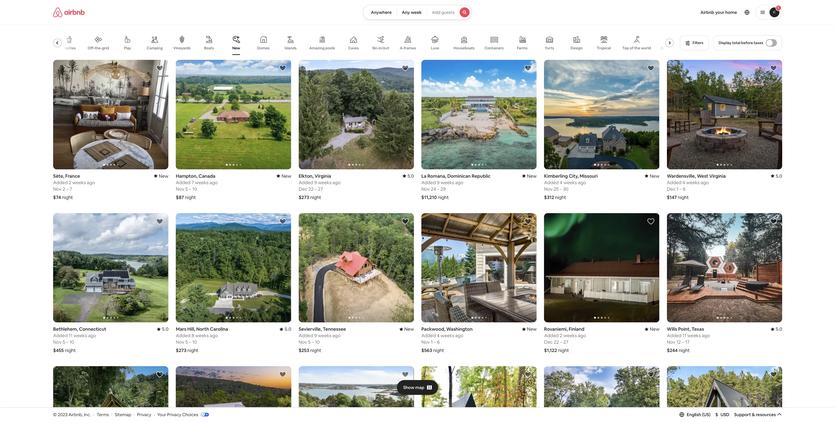 Task type: vqa. For each thing, say whether or not it's contained in the screenshot.


Task type: describe. For each thing, give the bounding box(es) containing it.
profile element
[[480, 0, 782, 25]]

airbnb your home
[[701, 10, 737, 15]]

night inside hampton, canada added 7 weeks ago nov 5 – 10 $87 night
[[185, 195, 196, 200]]

added inside hampton, canada added 7 weeks ago nov 5 – 10 $87 night
[[176, 180, 190, 186]]

finland
[[569, 327, 585, 333]]

weeks inside sevierville, tennessee added 9 weeks ago nov 5 – 10 $253 night
[[318, 333, 331, 339]]

3 · from the left
[[134, 413, 135, 418]]

30
[[563, 186, 569, 192]]

add to wishlist: sète, france image
[[156, 65, 163, 72]]

top
[[623, 46, 629, 51]]

(us)
[[702, 413, 711, 418]]

kimberling
[[544, 173, 568, 179]]

ago inside sète, france added 2 weeks ago nov 2 – 7 $74 night
[[87, 180, 95, 186]]

mars hill, north carolina added 8 weeks ago nov 5 – 10 $273 night
[[176, 327, 228, 354]]

english (us)
[[687, 413, 711, 418]]

of
[[630, 46, 634, 51]]

1 inside wardensville, west virginia added 4 weeks ago dec 1 – 6 $147 night
[[677, 186, 679, 192]]

ago inside sevierville, tennessee added 9 weeks ago nov 5 – 10 $253 night
[[332, 333, 341, 339]]

weeks inside elkton, virginia added 9 weeks ago dec 22 – 27 $273 night
[[318, 180, 331, 186]]

bethlehem, connecticut added 11 weeks ago nov 5 – 10 $455 night
[[53, 327, 106, 354]]

romana,
[[427, 173, 446, 179]]

ago inside elkton, virginia added 9 weeks ago dec 22 – 27 $273 night
[[332, 180, 341, 186]]

– inside sevierville, tennessee added 9 weeks ago nov 5 – 10 $253 night
[[312, 340, 314, 346]]

ago inside kimberling city, missouri added 4 weeks ago nov 25 – 30 $312 night
[[578, 180, 586, 186]]

5 inside the 'mars hill, north carolina added 8 weeks ago nov 5 – 10 $273 night'
[[185, 340, 188, 346]]

$244
[[667, 348, 678, 354]]

new inside group
[[232, 46, 240, 51]]

add to wishlist: waverly, ohio image
[[524, 372, 532, 379]]

your
[[716, 10, 725, 15]]

group containing off-the-grid
[[53, 31, 691, 55]]

weeks inside wardensville, west virginia added 4 weeks ago dec 1 – 6 $147 night
[[686, 180, 700, 186]]

wills point, texas added 11 weeks ago nov 12 – 17 $244 night
[[667, 327, 710, 354]]

yurts
[[545, 46, 554, 51]]

5.0 for elkton, virginia added 9 weeks ago dec 22 – 27 $273 night
[[407, 173, 414, 179]]

– inside kimberling city, missouri added 4 weeks ago nov 25 – 30 $312 night
[[560, 186, 562, 192]]

add to wishlist: rovaniemi, finland image
[[647, 218, 655, 226]]

ago inside wills point, texas added 11 weeks ago nov 12 – 17 $244 night
[[702, 333, 710, 339]]

a-
[[400, 46, 404, 51]]

add to wishlist: kecamatan selat, indonesia image
[[156, 372, 163, 379]]

support & resources button
[[735, 413, 782, 418]]

any
[[402, 10, 410, 15]]

9 for new
[[314, 333, 317, 339]]

caves
[[348, 46, 359, 51]]

– inside packwood, washington added 4 weeks ago nov 1 – 6 $563 night
[[434, 340, 436, 346]]

night inside wills point, texas added 11 weeks ago nov 12 – 17 $244 night
[[679, 348, 690, 354]]

ski-
[[372, 46, 379, 51]]

7 inside hampton, canada added 7 weeks ago nov 5 – 10 $87 night
[[191, 180, 194, 186]]

weeks inside la romana, dominican republic added 9 weeks ago nov 24 – 29 $11,210 night
[[441, 180, 454, 186]]

frames
[[404, 46, 416, 51]]

a-frames
[[400, 46, 416, 51]]

ago inside hampton, canada added 7 weeks ago nov 5 – 10 $87 night
[[209, 180, 218, 186]]

new for kimberling city, missouri added 4 weeks ago nov 25 – 30 $312 night
[[650, 173, 660, 179]]

– inside the 'mars hill, north carolina added 8 weeks ago nov 5 – 10 $273 night'
[[189, 340, 191, 346]]

privacy inside 'link'
[[167, 413, 181, 418]]

top of the world
[[623, 46, 651, 51]]

4 · from the left
[[154, 413, 155, 418]]

2 for sète,
[[69, 180, 71, 186]]

10 for $253
[[315, 340, 320, 346]]

virginia inside wardensville, west virginia added 4 weeks ago dec 1 – 6 $147 night
[[710, 173, 726, 179]]

display total before taxes button
[[714, 36, 782, 50]]

wills
[[667, 327, 677, 333]]

weeks inside hampton, canada added 7 weeks ago nov 5 – 10 $87 night
[[195, 180, 208, 186]]

amazing pools
[[309, 46, 335, 51]]

added inside rovaniemi, finland added 2 weeks ago dec 22 – 27 $1,122 night
[[544, 333, 559, 339]]

mars
[[176, 327, 186, 333]]

27 for 9
[[318, 186, 323, 192]]

$1,122
[[544, 348, 557, 354]]

new place to stay image for hampton, canada added 7 weeks ago nov 5 – 10 $87 night
[[277, 173, 291, 179]]

rovaniemi,
[[544, 327, 568, 333]]

– inside elkton, virginia added 9 weeks ago dec 22 – 27 $273 night
[[315, 186, 317, 192]]

weeks inside wills point, texas added 11 weeks ago nov 12 – 17 $244 night
[[688, 333, 701, 339]]

dec for rovaniemi, finland added 2 weeks ago dec 22 – 27 $1,122 night
[[544, 340, 553, 346]]

5.0 for bethlehem, connecticut added 11 weeks ago nov 5 – 10 $455 night
[[162, 327, 168, 333]]

weeks inside rovaniemi, finland added 2 weeks ago dec 22 – 27 $1,122 night
[[563, 333, 577, 339]]

add to wishlist: hampton, canada image
[[279, 65, 286, 72]]

la romana, dominican republic added 9 weeks ago nov 24 – 29 $11,210 night
[[421, 173, 491, 200]]

$253
[[299, 348, 309, 354]]

added inside the 'mars hill, north carolina added 8 weeks ago nov 5 – 10 $273 night'
[[176, 333, 190, 339]]

none search field containing anywhere
[[363, 5, 472, 20]]

new for sevierville, tennessee added 9 weeks ago nov 5 – 10 $253 night
[[404, 327, 414, 333]]

ago inside la romana, dominican republic added 9 weeks ago nov 24 – 29 $11,210 night
[[455, 180, 463, 186]]

english (us) button
[[680, 413, 711, 418]]

texas
[[692, 327, 704, 333]]

6 inside packwood, washington added 4 weeks ago nov 1 – 6 $563 night
[[437, 340, 440, 346]]

ago inside packwood, washington added 4 weeks ago nov 1 – 6 $563 night
[[455, 333, 463, 339]]

support & resources
[[735, 413, 776, 418]]

your privacy choices link
[[157, 413, 209, 419]]

inc.
[[84, 413, 91, 418]]

off-
[[88, 46, 95, 51]]

$455
[[53, 348, 64, 354]]

world
[[641, 46, 651, 51]]

your
[[157, 413, 166, 418]]

wardensville,
[[667, 173, 696, 179]]

airbnb
[[701, 10, 715, 15]]

nov inside bethlehem, connecticut added 11 weeks ago nov 5 – 10 $455 night
[[53, 340, 61, 346]]

luxe
[[431, 46, 439, 51]]

hampton,
[[176, 173, 198, 179]]

bed & breakfasts
[[661, 46, 691, 51]]

2 for rovaniemi,
[[560, 333, 562, 339]]

new place to stay image for rovaniemi, finland added 2 weeks ago dec 22 – 27 $1,122 night
[[645, 327, 660, 333]]

tennessee
[[323, 327, 346, 333]]

8
[[191, 333, 194, 339]]

display
[[719, 40, 732, 45]]

added inside sète, france added 2 weeks ago nov 2 – 7 $74 night
[[53, 180, 68, 186]]

add to wishlist: elkton, virginia image
[[402, 65, 409, 72]]

night inside bethlehem, connecticut added 11 weeks ago nov 5 – 10 $455 night
[[65, 348, 76, 354]]

night inside kimberling city, missouri added 4 weeks ago nov 25 – 30 $312 night
[[555, 195, 566, 200]]

new for rovaniemi, finland added 2 weeks ago dec 22 – 27 $1,122 night
[[650, 327, 660, 333]]

new place to stay image for packwood, washington added 4 weeks ago nov 1 – 6 $563 night
[[522, 327, 537, 333]]

breakfasts
[[672, 46, 691, 51]]

point,
[[678, 327, 691, 333]]

your privacy choices
[[157, 413, 198, 418]]

9 inside la romana, dominican republic added 9 weeks ago nov 24 – 29 $11,210 night
[[437, 180, 440, 186]]

1 · from the left
[[93, 413, 94, 418]]

29
[[440, 186, 446, 192]]

25
[[554, 186, 559, 192]]

5.0 for wills point, texas added 11 weeks ago nov 12 – 17 $244 night
[[776, 327, 782, 333]]

add guests button
[[427, 5, 472, 20]]

10 for $455
[[69, 340, 74, 346]]

– inside wardensville, west virginia added 4 weeks ago dec 1 – 6 $147 night
[[680, 186, 682, 192]]

27 for 2
[[564, 340, 569, 346]]

dec inside wardensville, west virginia added 4 weeks ago dec 1 – 6 $147 night
[[667, 186, 676, 192]]

packwood,
[[421, 327, 445, 333]]

off-the-grid
[[88, 46, 109, 51]]

bed
[[661, 46, 668, 51]]

– inside rovaniemi, finland added 2 weeks ago dec 22 – 27 $1,122 night
[[560, 340, 562, 346]]

add to wishlist: packwood, washington image
[[524, 218, 532, 226]]

22 for 2
[[554, 340, 559, 346]]

ago inside the 'mars hill, north carolina added 8 weeks ago nov 5 – 10 $273 night'
[[210, 333, 218, 339]]

$312
[[544, 195, 554, 200]]

ski-in/out
[[372, 46, 389, 51]]

new place to stay image for kimberling city, missouri added 4 weeks ago nov 25 – 30 $312 night
[[645, 173, 660, 179]]

camping
[[147, 46, 163, 51]]

week
[[411, 10, 422, 15]]

11 inside wills point, texas added 11 weeks ago nov 12 – 17 $244 night
[[683, 333, 686, 339]]

france
[[65, 173, 80, 179]]

added inside sevierville, tennessee added 9 weeks ago nov 5 – 10 $253 night
[[299, 333, 313, 339]]

any week
[[402, 10, 422, 15]]

nov inside la romana, dominican republic added 9 weeks ago nov 24 – 29 $11,210 night
[[421, 186, 430, 192]]

any week button
[[397, 5, 427, 20]]

ago inside bethlehem, connecticut added 11 weeks ago nov 5 – 10 $455 night
[[88, 333, 96, 339]]

republic
[[472, 173, 491, 179]]

the-
[[95, 46, 102, 51]]

5.0 out of 5 average rating image for wills point, texas added 11 weeks ago nov 12 – 17 $244 night
[[771, 327, 782, 333]]

night inside rovaniemi, finland added 2 weeks ago dec 22 – 27 $1,122 night
[[558, 348, 569, 354]]

5.0 for mars hill, north carolina added 8 weeks ago nov 5 – 10 $273 night
[[285, 327, 291, 333]]

new for hampton, canada added 7 weeks ago nov 5 – 10 $87 night
[[282, 173, 291, 179]]

show
[[403, 385, 415, 391]]

add to wishlist: mars hill, north carolina image
[[279, 218, 286, 226]]

play
[[124, 46, 131, 51]]

4 for 30
[[560, 180, 563, 186]]

display total before taxes
[[719, 40, 764, 45]]

kimberling city, missouri added 4 weeks ago nov 25 – 30 $312 night
[[544, 173, 598, 200]]

houseboats
[[454, 46, 475, 51]]

la
[[421, 173, 426, 179]]

pools
[[325, 46, 335, 51]]

grid
[[102, 46, 109, 51]]

wardensville, west virginia added 4 weeks ago dec 1 – 6 $147 night
[[667, 173, 726, 201]]

new place to stay image for sevierville, tennessee added 9 weeks ago nov 5 – 10 $253 night
[[399, 327, 414, 333]]

taxes
[[754, 40, 764, 45]]

total
[[732, 40, 741, 45]]

carolina
[[210, 327, 228, 333]]

city,
[[569, 173, 579, 179]]



Task type: locate. For each thing, give the bounding box(es) containing it.
5.0
[[407, 173, 414, 179], [776, 173, 782, 179], [162, 327, 168, 333], [285, 327, 291, 333], [776, 327, 782, 333]]

22 down elkton,
[[308, 186, 314, 192]]

add to wishlist: la romana, dominican republic image
[[524, 65, 532, 72]]

night right $74
[[62, 195, 73, 200]]

connecticut
[[79, 327, 106, 333]]

privacy
[[137, 413, 151, 418], [167, 413, 181, 418]]

5.0 out of 5 average rating image for wardensville, west virginia added 4 weeks ago dec 1 – 6 $147 night
[[771, 173, 782, 179]]

10 down sevierville,
[[315, 340, 320, 346]]

nov left 12
[[667, 340, 676, 346]]

new place to stay image left packwood,
[[399, 327, 414, 333]]

5 down hampton,
[[185, 186, 188, 192]]

english
[[687, 413, 702, 418]]

new left the kimberling
[[527, 173, 537, 179]]

2 down sète,
[[62, 186, 65, 192]]

22 inside elkton, virginia added 9 weeks ago dec 22 – 27 $273 night
[[308, 186, 314, 192]]

sète,
[[53, 173, 64, 179]]

& right support
[[752, 413, 755, 418]]

1 vertical spatial $273
[[176, 348, 186, 354]]

0 horizontal spatial new place to stay image
[[154, 173, 168, 179]]

0 horizontal spatial privacy
[[137, 413, 151, 418]]

& for support
[[752, 413, 755, 418]]

dec inside rovaniemi, finland added 2 weeks ago dec 22 – 27 $1,122 night
[[544, 340, 553, 346]]

1 horizontal spatial 4
[[560, 180, 563, 186]]

5 inside sevierville, tennessee added 9 weeks ago nov 5 – 10 $253 night
[[308, 340, 311, 346]]

new left domes on the top of the page
[[232, 46, 240, 51]]

2 horizontal spatial 2
[[560, 333, 562, 339]]

1 horizontal spatial dec
[[544, 340, 553, 346]]

added inside kimberling city, missouri added 4 weeks ago nov 25 – 30 $312 night
[[544, 180, 559, 186]]

night inside la romana, dominican republic added 9 weeks ago nov 24 – 29 $11,210 night
[[438, 195, 449, 200]]

added inside la romana, dominican republic added 9 weeks ago nov 24 – 29 $11,210 night
[[421, 180, 436, 186]]

$273 inside elkton, virginia added 9 weeks ago dec 22 – 27 $273 night
[[299, 195, 309, 201]]

nov left 25
[[544, 186, 553, 192]]

5.0 out of 5 average rating image for mars hill, north carolina added 8 weeks ago nov 5 – 10 $273 night
[[280, 327, 291, 333]]

& right bed
[[669, 46, 671, 51]]

new place to stay image left hampton,
[[154, 173, 168, 179]]

amazing
[[309, 46, 325, 51]]

2 horizontal spatial dec
[[667, 186, 676, 192]]

27 inside elkton, virginia added 9 weeks ago dec 22 – 27 $273 night
[[318, 186, 323, 192]]

None search field
[[363, 5, 472, 20]]

added down wills
[[667, 333, 682, 339]]

1 vertical spatial 27
[[564, 340, 569, 346]]

added inside wills point, texas added 11 weeks ago nov 12 – 17 $244 night
[[667, 333, 682, 339]]

1 11 from the left
[[69, 333, 72, 339]]

$74
[[53, 195, 61, 200]]

0 horizontal spatial virginia
[[315, 173, 331, 179]]

night right '$455'
[[65, 348, 76, 354]]

nov inside wills point, texas added 11 weeks ago nov 12 – 17 $244 night
[[667, 340, 676, 346]]

4 down wardensville,
[[683, 180, 685, 186]]

added down elkton,
[[299, 180, 313, 186]]

1 horizontal spatial virginia
[[710, 173, 726, 179]]

nov up $563
[[421, 340, 430, 346]]

dec inside elkton, virginia added 9 weeks ago dec 22 – 27 $273 night
[[299, 186, 307, 192]]

add to wishlist: bethlehem, connecticut image
[[156, 218, 163, 226]]

27 inside rovaniemi, finland added 2 weeks ago dec 22 – 27 $1,122 night
[[564, 340, 569, 346]]

2 · from the left
[[111, 413, 112, 418]]

missouri
[[580, 173, 598, 179]]

© 2023 airbnb, inc. ·
[[53, 413, 94, 418]]

add to wishlist: monument, colorado image
[[770, 372, 778, 379]]

1 vertical spatial &
[[752, 413, 755, 418]]

filters
[[693, 40, 704, 45]]

0 horizontal spatial 4
[[437, 333, 440, 339]]

6 inside wardensville, west virginia added 4 weeks ago dec 1 – 6 $147 night
[[683, 186, 686, 192]]

1 button
[[756, 5, 782, 20]]

dec up $147
[[667, 186, 676, 192]]

washington
[[446, 327, 473, 333]]

22 for 9
[[308, 186, 314, 192]]

new
[[232, 46, 240, 51], [159, 173, 168, 179], [282, 173, 291, 179], [527, 173, 537, 179], [650, 173, 660, 179], [527, 327, 537, 333], [650, 327, 660, 333], [404, 327, 414, 333]]

nov inside packwood, washington added 4 weeks ago nov 1 – 6 $563 night
[[421, 340, 430, 346]]

new for la romana, dominican republic added 9 weeks ago nov 24 – 29 $11,210 night
[[527, 173, 537, 179]]

2 11 from the left
[[683, 333, 686, 339]]

new left wills
[[650, 327, 660, 333]]

0 vertical spatial 5.0 out of 5 average rating image
[[402, 173, 414, 179]]

5.0 for wardensville, west virginia added 4 weeks ago dec 1 – 6 $147 night
[[776, 173, 782, 179]]

1 privacy from the left
[[137, 413, 151, 418]]

weeks inside packwood, washington added 4 weeks ago nov 1 – 6 $563 night
[[441, 333, 454, 339]]

1 inside 1 dropdown button
[[778, 6, 779, 10]]

22
[[308, 186, 314, 192], [554, 340, 559, 346]]

9 for 5.0
[[314, 180, 317, 186]]

$273
[[299, 195, 309, 201], [176, 348, 186, 354]]

0 vertical spatial &
[[669, 46, 671, 51]]

nov up '$455'
[[53, 340, 61, 346]]

$273 inside the 'mars hill, north carolina added 8 weeks ago nov 5 – 10 $273 night'
[[176, 348, 186, 354]]

hill,
[[187, 327, 195, 333]]

new place to stay image for la romana, dominican republic added 9 weeks ago nov 24 – 29 $11,210 night
[[522, 173, 537, 179]]

1 vertical spatial 6
[[437, 340, 440, 346]]

castles
[[63, 46, 75, 51]]

virginia right elkton,
[[315, 173, 331, 179]]

1 vertical spatial 5.0 out of 5 average rating image
[[157, 327, 168, 333]]

map
[[416, 385, 425, 391]]

new left packwood,
[[404, 327, 414, 333]]

dec up $1,122
[[544, 340, 553, 346]]

choices
[[182, 413, 198, 418]]

north
[[196, 327, 209, 333]]

privacy link
[[137, 413, 151, 418]]

$273 down elkton,
[[299, 195, 309, 201]]

weeks inside sète, france added 2 weeks ago nov 2 – 7 $74 night
[[72, 180, 86, 186]]

weeks inside the 'mars hill, north carolina added 8 weeks ago nov 5 – 10 $273 night'
[[195, 333, 209, 339]]

virginia inside elkton, virginia added 9 weeks ago dec 22 – 27 $273 night
[[315, 173, 331, 179]]

nov up $87
[[176, 186, 184, 192]]

$147
[[667, 195, 677, 201]]

new place to stay image left the rovaniemi,
[[522, 327, 537, 333]]

5 for $87
[[185, 186, 188, 192]]

24
[[431, 186, 436, 192]]

22 up $1,122
[[554, 340, 559, 346]]

added inside wardensville, west virginia added 4 weeks ago dec 1 – 6 $147 night
[[667, 180, 682, 186]]

1 horizontal spatial 2
[[69, 180, 71, 186]]

terms · sitemap · privacy ·
[[97, 413, 155, 418]]

new place to stay image
[[154, 173, 168, 179], [645, 173, 660, 179], [522, 327, 537, 333]]

nov inside the 'mars hill, north carolina added 8 weeks ago nov 5 – 10 $273 night'
[[176, 340, 184, 346]]

1 vertical spatial 2
[[62, 186, 65, 192]]

– inside wills point, texas added 11 weeks ago nov 12 – 17 $244 night
[[682, 340, 684, 346]]

night
[[62, 195, 73, 200], [185, 195, 196, 200], [438, 195, 449, 200], [555, 195, 566, 200], [310, 195, 321, 201], [678, 195, 689, 201], [65, 348, 76, 354], [187, 348, 198, 354], [433, 348, 444, 354], [558, 348, 569, 354], [310, 348, 321, 354], [679, 348, 690, 354]]

new for packwood, washington added 4 weeks ago nov 1 – 6 $563 night
[[527, 327, 537, 333]]

1 horizontal spatial add to wishlist: sevierville, tennessee image
[[647, 372, 655, 379]]

add to wishlist: kimberling city, missouri image
[[647, 65, 655, 72]]

4 down the kimberling
[[560, 180, 563, 186]]

new for sète, france added 2 weeks ago nov 2 – 7 $74 night
[[159, 173, 168, 179]]

0 vertical spatial 1
[[778, 6, 779, 10]]

2 privacy from the left
[[167, 413, 181, 418]]

resources
[[756, 413, 776, 418]]

5 down "hill,"
[[185, 340, 188, 346]]

7
[[191, 180, 194, 186], [69, 186, 72, 192]]

2 inside rovaniemi, finland added 2 weeks ago dec 22 – 27 $1,122 night
[[560, 333, 562, 339]]

boats
[[204, 46, 214, 51]]

added
[[53, 180, 68, 186], [176, 180, 190, 186], [421, 180, 436, 186], [544, 180, 559, 186], [299, 180, 313, 186], [667, 180, 682, 186], [53, 333, 68, 339], [176, 333, 190, 339], [421, 333, 436, 339], [544, 333, 559, 339], [299, 333, 313, 339], [667, 333, 682, 339]]

0 horizontal spatial &
[[669, 46, 671, 51]]

1
[[778, 6, 779, 10], [677, 186, 679, 192], [431, 340, 433, 346]]

1 horizontal spatial 27
[[564, 340, 569, 346]]

10 down hampton,
[[192, 186, 197, 192]]

elkton,
[[299, 173, 314, 179]]

5.0 out of 5 average rating image for elkton, virginia added 9 weeks ago dec 22 – 27 $273 night
[[402, 173, 414, 179]]

0 vertical spatial add to wishlist: sevierville, tennessee image
[[402, 218, 409, 226]]

5.0 out of 5 average rating image
[[771, 173, 782, 179], [280, 327, 291, 333], [771, 327, 782, 333]]

0 vertical spatial 22
[[308, 186, 314, 192]]

7 inside sète, france added 2 weeks ago nov 2 – 7 $74 night
[[69, 186, 72, 192]]

10 down 8
[[192, 340, 197, 346]]

10 down bethlehem,
[[69, 340, 74, 346]]

5.0 out of 5 average rating image for bethlehem, connecticut added 11 weeks ago nov 5 – 10 $455 night
[[157, 327, 168, 333]]

0 horizontal spatial 6
[[437, 340, 440, 346]]

added inside bethlehem, connecticut added 11 weeks ago nov 5 – 10 $455 night
[[53, 333, 68, 339]]

night inside sevierville, tennessee added 9 weeks ago nov 5 – 10 $253 night
[[310, 348, 321, 354]]

1 vertical spatial 7
[[69, 186, 72, 192]]

nov inside kimberling city, missouri added 4 weeks ago nov 25 – 30 $312 night
[[544, 186, 553, 192]]

1 vertical spatial add to wishlist: sevierville, tennessee image
[[647, 372, 655, 379]]

10 inside bethlehem, connecticut added 11 weeks ago nov 5 – 10 $455 night
[[69, 340, 74, 346]]

nov inside sète, france added 2 weeks ago nov 2 – 7 $74 night
[[53, 186, 61, 192]]

0 horizontal spatial 7
[[69, 186, 72, 192]]

new place to stay image left wills
[[645, 327, 660, 333]]

5
[[185, 186, 188, 192], [62, 340, 65, 346], [185, 340, 188, 346], [308, 340, 311, 346]]

0 vertical spatial 6
[[683, 186, 686, 192]]

1 horizontal spatial 1
[[677, 186, 679, 192]]

0 horizontal spatial 22
[[308, 186, 314, 192]]

10 for $87
[[192, 186, 197, 192]]

0 vertical spatial 2
[[69, 180, 71, 186]]

6
[[683, 186, 686, 192], [437, 340, 440, 346]]

5.0 out of 5 average rating image left la at top right
[[402, 173, 414, 179]]

canada
[[199, 173, 215, 179]]

dec
[[299, 186, 307, 192], [667, 186, 676, 192], [544, 340, 553, 346]]

night down 25
[[555, 195, 566, 200]]

nov inside sevierville, tennessee added 9 weeks ago nov 5 – 10 $253 night
[[299, 340, 307, 346]]

night down elkton,
[[310, 195, 321, 201]]

added down wardensville,
[[667, 180, 682, 186]]

night inside the 'mars hill, north carolina added 8 weeks ago nov 5 – 10 $273 night'
[[187, 348, 198, 354]]

12
[[677, 340, 681, 346]]

new place to stay image for sète, france added 2 weeks ago nov 2 – 7 $74 night
[[154, 173, 168, 179]]

usd
[[721, 413, 730, 418]]

new left wardensville,
[[650, 173, 660, 179]]

· left privacy link
[[134, 413, 135, 418]]

– inside la romana, dominican republic added 9 weeks ago nov 24 – 29 $11,210 night
[[437, 186, 439, 192]]

nov up $74
[[53, 186, 61, 192]]

0 horizontal spatial 5.0 out of 5 average rating image
[[157, 327, 168, 333]]

– inside sète, france added 2 weeks ago nov 2 – 7 $74 night
[[66, 186, 68, 192]]

night inside wardensville, west virginia added 4 weeks ago dec 1 – 6 $147 night
[[678, 195, 689, 201]]

· left your
[[154, 413, 155, 418]]

0 horizontal spatial 2
[[62, 186, 65, 192]]

weeks inside bethlehem, connecticut added 11 weeks ago nov 5 – 10 $455 night
[[73, 333, 87, 339]]

5 up '$455'
[[62, 340, 65, 346]]

privacy right your
[[167, 413, 181, 418]]

4 for 6
[[683, 180, 685, 186]]

6 down packwood,
[[437, 340, 440, 346]]

new place to stay image left the kimberling
[[522, 173, 537, 179]]

– inside bethlehem, connecticut added 11 weeks ago nov 5 – 10 $455 night
[[66, 340, 68, 346]]

2 horizontal spatial 4
[[683, 180, 685, 186]]

new place to stay image
[[277, 173, 291, 179], [522, 173, 537, 179], [645, 327, 660, 333], [399, 327, 414, 333]]

9 inside elkton, virginia added 9 weeks ago dec 22 – 27 $273 night
[[314, 180, 317, 186]]

sevierville,
[[299, 327, 322, 333]]

new left the rovaniemi,
[[527, 327, 537, 333]]

0 horizontal spatial 27
[[318, 186, 323, 192]]

11 inside bethlehem, connecticut added 11 weeks ago nov 5 – 10 $455 night
[[69, 333, 72, 339]]

added down sevierville,
[[299, 333, 313, 339]]

night down 17
[[679, 348, 690, 354]]

4 down packwood,
[[437, 333, 440, 339]]

0 horizontal spatial add to wishlist: sevierville, tennessee image
[[402, 218, 409, 226]]

farms
[[517, 46, 528, 51]]

1 vertical spatial 1
[[677, 186, 679, 192]]

5.0 out of 5 average rating image left mars
[[157, 327, 168, 333]]

show map
[[403, 385, 425, 391]]

4 inside wardensville, west virginia added 4 weeks ago dec 1 – 6 $147 night
[[683, 180, 685, 186]]

1 horizontal spatial privacy
[[167, 413, 181, 418]]

2 virginia from the left
[[710, 173, 726, 179]]

hampton, canada added 7 weeks ago nov 5 – 10 $87 night
[[176, 173, 218, 200]]

1 vertical spatial 22
[[554, 340, 559, 346]]

1 horizontal spatial 7
[[191, 180, 194, 186]]

added inside elkton, virginia added 9 weeks ago dec 22 – 27 $273 night
[[299, 180, 313, 186]]

dec down elkton,
[[299, 186, 307, 192]]

0 horizontal spatial dec
[[299, 186, 307, 192]]

11
[[69, 333, 72, 339], [683, 333, 686, 339]]

0 horizontal spatial $273
[[176, 348, 186, 354]]

1 virginia from the left
[[315, 173, 331, 179]]

27
[[318, 186, 323, 192], [564, 340, 569, 346]]

2 horizontal spatial new place to stay image
[[645, 173, 660, 179]]

1 horizontal spatial 11
[[683, 333, 686, 339]]

10 inside the 'mars hill, north carolina added 8 weeks ago nov 5 – 10 $273 night'
[[192, 340, 197, 346]]

10 inside hampton, canada added 7 weeks ago nov 5 – 10 $87 night
[[192, 186, 197, 192]]

new place to stay image left wardensville,
[[645, 173, 660, 179]]

&
[[669, 46, 671, 51], [752, 413, 755, 418]]

· right terms link
[[111, 413, 112, 418]]

$273 down mars
[[176, 348, 186, 354]]

5 inside hampton, canada added 7 weeks ago nov 5 – 10 $87 night
[[185, 186, 188, 192]]

added down sète,
[[53, 180, 68, 186]]

& for bed
[[669, 46, 671, 51]]

night inside sète, france added 2 weeks ago nov 2 – 7 $74 night
[[62, 195, 73, 200]]

5 inside bethlehem, connecticut added 11 weeks ago nov 5 – 10 $455 night
[[62, 340, 65, 346]]

dominican
[[447, 173, 471, 179]]

nov left "24"
[[421, 186, 430, 192]]

anywhere
[[371, 10, 392, 15]]

sète, france added 2 weeks ago nov 2 – 7 $74 night
[[53, 173, 95, 200]]

night right $563
[[433, 348, 444, 354]]

containers
[[485, 46, 504, 51]]

vineyards
[[173, 46, 190, 51]]

night right $147
[[678, 195, 689, 201]]

added down packwood,
[[421, 333, 436, 339]]

add to wishlist: sevierville, tennessee image
[[402, 218, 409, 226], [647, 372, 655, 379]]

new left hampton,
[[159, 173, 168, 179]]

group
[[53, 31, 691, 55], [53, 60, 168, 170], [176, 60, 291, 170], [299, 60, 414, 170], [421, 60, 537, 170], [544, 60, 660, 170], [667, 60, 782, 170], [53, 213, 168, 323], [176, 213, 291, 323], [299, 213, 414, 323], [421, 213, 537, 323], [544, 213, 660, 323], [667, 213, 782, 323], [53, 367, 168, 423], [176, 367, 291, 423], [299, 367, 414, 423], [421, 367, 537, 423], [544, 367, 660, 423], [667, 367, 782, 423]]

night down 29
[[438, 195, 449, 200]]

virginia right west
[[710, 173, 726, 179]]

night inside packwood, washington added 4 weeks ago nov 1 – 6 $563 night
[[433, 348, 444, 354]]

add guests
[[432, 10, 455, 15]]

4 inside kimberling city, missouri added 4 weeks ago nov 25 – 30 $312 night
[[560, 180, 563, 186]]

7 down france at the top left of page
[[69, 186, 72, 192]]

5.0 out of 5 average rating image
[[402, 173, 414, 179], [157, 327, 168, 333]]

0 vertical spatial $273
[[299, 195, 309, 201]]

added down the kimberling
[[544, 180, 559, 186]]

in/out
[[379, 46, 389, 51]]

before
[[742, 40, 753, 45]]

0 horizontal spatial 11
[[69, 333, 72, 339]]

·
[[93, 413, 94, 418], [111, 413, 112, 418], [134, 413, 135, 418], [154, 413, 155, 418]]

weeks inside kimberling city, missouri added 4 weeks ago nov 25 – 30 $312 night
[[564, 180, 577, 186]]

added down hampton,
[[176, 180, 190, 186]]

ago inside rovaniemi, finland added 2 weeks ago dec 22 – 27 $1,122 night
[[578, 333, 586, 339]]

1 horizontal spatial new place to stay image
[[522, 327, 537, 333]]

2 down the rovaniemi,
[[560, 333, 562, 339]]

0 horizontal spatial 1
[[431, 340, 433, 346]]

1 horizontal spatial 6
[[683, 186, 686, 192]]

0 vertical spatial 7
[[191, 180, 194, 186]]

4 inside packwood, washington added 4 weeks ago nov 1 – 6 $563 night
[[437, 333, 440, 339]]

added down bethlehem,
[[53, 333, 68, 339]]

7 down hampton,
[[191, 180, 194, 186]]

$87
[[176, 195, 184, 200]]

– inside hampton, canada added 7 weeks ago nov 5 – 10 $87 night
[[189, 186, 191, 192]]

–
[[66, 186, 68, 192], [189, 186, 191, 192], [437, 186, 439, 192], [560, 186, 562, 192], [315, 186, 317, 192], [680, 186, 682, 192], [66, 340, 68, 346], [189, 340, 191, 346], [434, 340, 436, 346], [560, 340, 562, 346], [312, 340, 314, 346], [682, 340, 684, 346]]

new place to stay image left elkton,
[[277, 173, 291, 179]]

added inside packwood, washington added 4 weeks ago nov 1 – 6 $563 night
[[421, 333, 436, 339]]

1 horizontal spatial 5.0 out of 5 average rating image
[[402, 173, 414, 179]]

2 horizontal spatial 1
[[778, 6, 779, 10]]

dec for elkton, virginia added 9 weeks ago dec 22 – 27 $273 night
[[299, 186, 307, 192]]

added down the rovaniemi,
[[544, 333, 559, 339]]

airbnb,
[[69, 413, 83, 418]]

added down mars
[[176, 333, 190, 339]]

· right inc.
[[93, 413, 94, 418]]

5 for $455
[[62, 340, 65, 346]]

2 vertical spatial 2
[[560, 333, 562, 339]]

add to wishlist: broken bow, oklahoma image
[[279, 372, 286, 379]]

add to wishlist: wills point, texas image
[[770, 218, 778, 226]]

22 inside rovaniemi, finland added 2 weeks ago dec 22 – 27 $1,122 night
[[554, 340, 559, 346]]

6 down wardensville,
[[683, 186, 686, 192]]

nov down mars
[[176, 340, 184, 346]]

added down la at top right
[[421, 180, 436, 186]]

packwood, washington added 4 weeks ago nov 1 – 6 $563 night
[[421, 327, 473, 354]]

ago inside wardensville, west virginia added 4 weeks ago dec 1 – 6 $147 night
[[701, 180, 709, 186]]

2 vertical spatial 1
[[431, 340, 433, 346]]

rovaniemi, finland added 2 weeks ago dec 22 – 27 $1,122 night
[[544, 327, 586, 354]]

2 down france at the top left of page
[[69, 180, 71, 186]]

$ usd
[[716, 413, 730, 418]]

$11,210
[[421, 195, 437, 200]]

9 inside sevierville, tennessee added 9 weeks ago nov 5 – 10 $253 night
[[314, 333, 317, 339]]

terms
[[97, 413, 109, 418]]

$563
[[421, 348, 432, 354]]

elkton, virginia added 9 weeks ago dec 22 – 27 $273 night
[[299, 173, 341, 201]]

1 inside packwood, washington added 4 weeks ago nov 1 – 6 $563 night
[[431, 340, 433, 346]]

new left elkton,
[[282, 173, 291, 179]]

5 for $253
[[308, 340, 311, 346]]

5 up $253 on the left of page
[[308, 340, 311, 346]]

night right $87
[[185, 195, 196, 200]]

nov inside hampton, canada added 7 weeks ago nov 5 – 10 $87 night
[[176, 186, 184, 192]]

1 horizontal spatial $273
[[299, 195, 309, 201]]

night right $1,122
[[558, 348, 569, 354]]

11 down bethlehem,
[[69, 333, 72, 339]]

night inside elkton, virginia added 9 weeks ago dec 22 – 27 $273 night
[[310, 195, 321, 201]]

privacy left your
[[137, 413, 151, 418]]

night right $253 on the left of page
[[310, 348, 321, 354]]

add to wishlist: nösund, sweden image
[[402, 372, 409, 379]]

add to wishlist: wardensville, west virginia image
[[770, 65, 778, 72]]

10 inside sevierville, tennessee added 9 weeks ago nov 5 – 10 $253 night
[[315, 340, 320, 346]]

night down 8
[[187, 348, 198, 354]]

1 horizontal spatial 22
[[554, 340, 559, 346]]

islands
[[285, 46, 297, 51]]

tropical
[[597, 46, 611, 51]]

1 horizontal spatial &
[[752, 413, 755, 418]]

nov up $253 on the left of page
[[299, 340, 307, 346]]

11 down "point,"
[[683, 333, 686, 339]]

0 vertical spatial 27
[[318, 186, 323, 192]]



